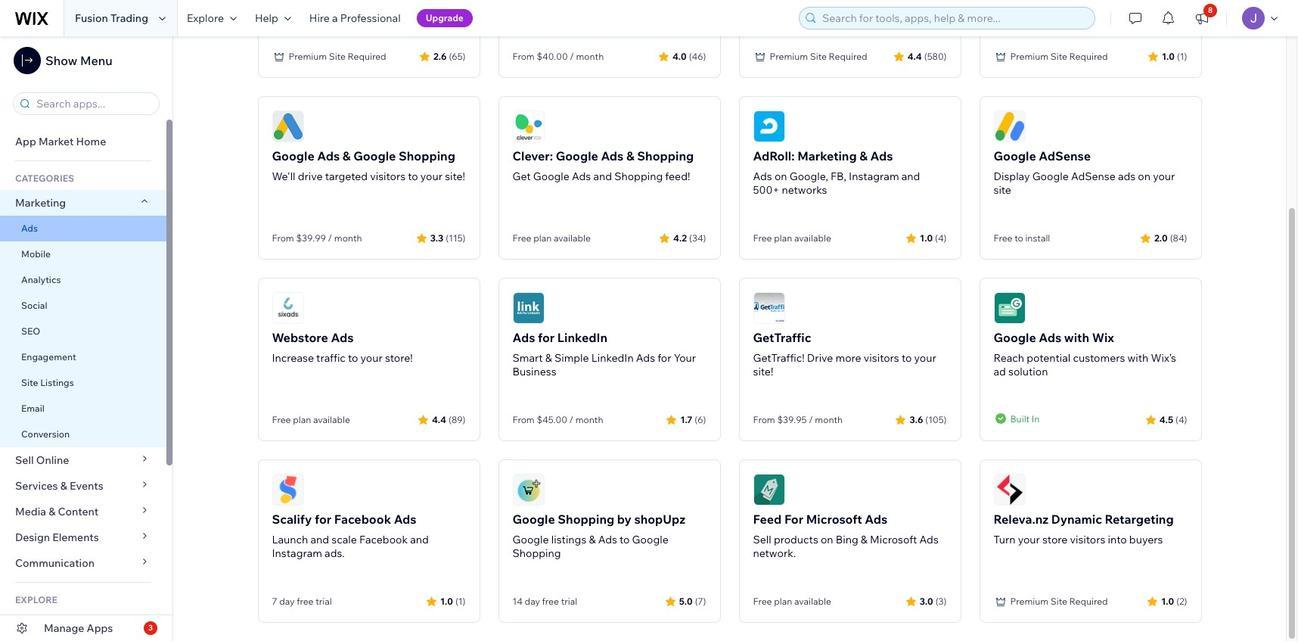 Task type: vqa. For each thing, say whether or not it's contained in the screenshot.
left Publish
no



Task type: describe. For each thing, give the bounding box(es) containing it.
/ right $40.00
[[570, 51, 574, 62]]

sell inside feed for microsoft ads sell products on bing & microsoft ads network.
[[753, 533, 772, 546]]

1.0 (2)
[[1162, 595, 1188, 607]]

built in
[[1011, 413, 1040, 424]]

1 horizontal spatial 1.0 (1)
[[1162, 50, 1188, 62]]

ad
[[994, 365, 1006, 378]]

content
[[58, 505, 99, 518]]

1.0 for scalify for facebook ads
[[440, 595, 453, 607]]

(115)
[[446, 232, 466, 243]]

1.7 (6)
[[681, 414, 706, 425]]

2 horizontal spatial for
[[658, 351, 672, 365]]

plan for adroll:
[[774, 232, 793, 244]]

simple
[[555, 351, 589, 365]]

free plan available for adroll:
[[753, 232, 832, 244]]

google ads & google shopping we'll drive targeted visitors to your site!
[[272, 148, 465, 183]]

google ads with wix reach potential customers with wix's ad solution
[[994, 330, 1177, 378]]

required for 1.0 (2)
[[1070, 596, 1108, 607]]

google down shopupz
[[632, 533, 669, 546]]

7
[[272, 596, 277, 607]]

(84)
[[1171, 232, 1188, 243]]

releva.nz dynamic retargeting logo image
[[994, 474, 1026, 506]]

1 vertical spatial linkedin
[[592, 351, 634, 365]]

8 button
[[1186, 0, 1219, 36]]

plan for feed
[[774, 596, 793, 607]]

drive
[[807, 351, 834, 365]]

4.4 for 4.4 (89)
[[432, 414, 447, 425]]

email link
[[0, 396, 166, 422]]

ads
[[1118, 170, 1136, 183]]

webstore
[[272, 330, 328, 345]]

ads link
[[0, 216, 166, 241]]

google up we'll in the left top of the page
[[272, 148, 315, 163]]

1 horizontal spatial microsoft
[[870, 533, 918, 546]]

visitors inside the google ads & google shopping we'll drive targeted visitors to your site!
[[370, 170, 406, 183]]

google adsense logo image
[[994, 110, 1026, 142]]

hire
[[309, 11, 330, 25]]

premium for 2.6 (65)
[[289, 51, 327, 62]]

show
[[45, 53, 77, 68]]

month for gettraffic
[[815, 414, 843, 425]]

show menu button
[[14, 47, 113, 74]]

(89)
[[449, 414, 466, 425]]

google shopping by shopupz google listings & ads to google shopping
[[513, 512, 686, 560]]

engagement link
[[0, 344, 166, 370]]

google right "clever:"
[[556, 148, 599, 163]]

premium site required for 1.0 (1)
[[1011, 51, 1108, 62]]

3.0 (3)
[[920, 595, 947, 607]]

premium site required for 2.6 (65)
[[289, 51, 386, 62]]

2.6
[[434, 50, 447, 62]]

2.0
[[1155, 232, 1168, 243]]

mobile link
[[0, 241, 166, 267]]

store
[[1043, 533, 1068, 546]]

(580)
[[925, 50, 947, 62]]

and inside adroll: marketing & ads ads on google, fb, instagram and 500+ networks
[[902, 170, 921, 183]]

& inside clever: google ads & shopping get google ads and shopping feed!
[[627, 148, 635, 163]]

display
[[994, 170, 1030, 183]]

services & events link
[[0, 473, 166, 499]]

(105)
[[926, 414, 947, 425]]

google down google shopping by shopupz logo
[[513, 512, 555, 527]]

on inside adroll: marketing & ads ads on google, fb, instagram and 500+ networks
[[775, 170, 787, 183]]

site
[[994, 183, 1012, 197]]

and left scale
[[311, 533, 329, 546]]

$39.99
[[296, 232, 326, 244]]

google shopping by shopupz logo image
[[513, 474, 545, 506]]

premium site required for 4.4 (580)
[[770, 51, 868, 62]]

google ads with wix logo image
[[994, 292, 1026, 324]]

app market home link
[[0, 129, 166, 154]]

ads inside google ads with wix reach potential customers with wix's ad solution
[[1039, 330, 1062, 345]]

retargeting
[[1105, 512, 1174, 527]]

reach
[[994, 351, 1025, 365]]

engagement
[[21, 351, 76, 363]]

available for to
[[313, 414, 350, 425]]

dynamic
[[1052, 512, 1103, 527]]

trial for shopping
[[561, 596, 578, 607]]

ads inside sidebar element
[[21, 223, 38, 234]]

media
[[15, 505, 46, 518]]

conversion
[[21, 428, 70, 440]]

4.4 (89)
[[432, 414, 466, 425]]

scalify
[[272, 512, 312, 527]]

required for 1.0 (1)
[[1070, 51, 1108, 62]]

shopupz
[[635, 512, 686, 527]]

releva.nz dynamic retargeting turn your store visitors into buyers
[[994, 512, 1174, 546]]

from for gettraffic
[[753, 414, 776, 425]]

professional
[[340, 11, 401, 25]]

gettraffic
[[753, 330, 812, 345]]

trading
[[110, 11, 148, 25]]

plan for webstore
[[293, 414, 311, 425]]

potential
[[1027, 351, 1071, 365]]

explore
[[187, 11, 224, 25]]

help
[[255, 11, 278, 25]]

market
[[39, 135, 74, 148]]

scalify for facebook ads launch and scale facebook and instagram ads.
[[272, 512, 429, 560]]

a
[[332, 11, 338, 25]]

site inside sidebar element
[[21, 377, 38, 388]]

releva.nz
[[994, 512, 1049, 527]]

instagram inside "scalify for facebook ads launch and scale facebook and instagram ads."
[[272, 546, 322, 560]]

wix's
[[1151, 351, 1177, 365]]

products
[[774, 533, 819, 546]]

sell online
[[15, 453, 69, 467]]

1 vertical spatial adsense
[[1072, 170, 1116, 183]]

mobile
[[21, 248, 51, 260]]

ads for linkedin logo image
[[513, 292, 545, 324]]

& inside adroll: marketing & ads ads on google, fb, instagram and 500+ networks
[[860, 148, 868, 163]]

premium site required for 1.0 (2)
[[1011, 596, 1108, 607]]

$45.00
[[537, 414, 567, 425]]

7 day free trial
[[272, 596, 332, 607]]

free for clever: google ads & shopping
[[513, 232, 532, 244]]

1 vertical spatial with
[[1128, 351, 1149, 365]]

trial for for
[[316, 596, 332, 607]]

we'll
[[272, 170, 296, 183]]

site for 2.6 (65)
[[329, 51, 346, 62]]

(46)
[[689, 50, 706, 62]]

site listings
[[21, 377, 74, 388]]

ads inside webstore ads increase traffic to your store!
[[331, 330, 354, 345]]

(65)
[[449, 50, 466, 62]]

0 vertical spatial microsoft
[[807, 512, 863, 527]]

to inside gettraffic gettraffic! drive more visitors to your site!
[[902, 351, 912, 365]]

adroll: marketing & ads logo image
[[753, 110, 785, 142]]

available for sell
[[795, 596, 832, 607]]

4.0 (46)
[[673, 50, 706, 62]]

free for google adsense
[[994, 232, 1013, 244]]

$39.95
[[778, 414, 807, 425]]

& inside feed for microsoft ads sell products on bing & microsoft ads network.
[[861, 533, 868, 546]]

(7)
[[695, 595, 706, 607]]

fusion trading
[[75, 11, 148, 25]]

free for adroll: marketing & ads
[[753, 232, 772, 244]]

media & content link
[[0, 499, 166, 524]]

sell inside sell online link
[[15, 453, 34, 467]]

1.0 for releva.nz dynamic retargeting
[[1162, 595, 1175, 607]]

google up display
[[994, 148, 1037, 163]]

3.6
[[910, 414, 924, 425]]

design elements
[[15, 531, 99, 544]]

shopping inside the google ads & google shopping we'll drive targeted visitors to your site!
[[399, 148, 455, 163]]

from $39.99 / month
[[272, 232, 362, 244]]

/ for google ads & google shopping
[[328, 232, 332, 244]]

gettraffic gettraffic! drive more visitors to your site!
[[753, 330, 937, 378]]

business
[[513, 365, 557, 378]]

sidebar element
[[0, 36, 173, 641]]

help button
[[246, 0, 300, 36]]

home
[[76, 135, 106, 148]]

categories
[[15, 173, 74, 184]]

2.6 (65)
[[434, 50, 466, 62]]

feed for microsoft ads logo image
[[753, 474, 785, 506]]

increase
[[272, 351, 314, 365]]

1 horizontal spatial (1)
[[1178, 50, 1188, 62]]

from $39.95 / month
[[753, 414, 843, 425]]



Task type: locate. For each thing, give the bounding box(es) containing it.
marketing inside sidebar element
[[15, 196, 66, 210]]

into
[[1108, 533, 1127, 546]]

0 vertical spatial for
[[538, 330, 555, 345]]

feed!
[[665, 170, 690, 183]]

0 horizontal spatial with
[[1065, 330, 1090, 345]]

month right $39.99 at the left of the page
[[334, 232, 362, 244]]

apps
[[87, 621, 113, 635]]

visitors inside releva.nz dynamic retargeting turn your store visitors into buyers
[[1070, 533, 1106, 546]]

free down get
[[513, 232, 532, 244]]

menu
[[80, 53, 113, 68]]

instagram inside adroll: marketing & ads ads on google, fb, instagram and 500+ networks
[[849, 170, 900, 183]]

smart
[[513, 351, 543, 365]]

email
[[21, 403, 45, 414]]

free for scalify
[[297, 596, 314, 607]]

free plan available for webstore
[[272, 414, 350, 425]]

your inside releva.nz dynamic retargeting turn your store visitors into buyers
[[1018, 533, 1040, 546]]

2 free from the left
[[542, 596, 559, 607]]

free for webstore ads
[[272, 414, 291, 425]]

site! inside the google ads & google shopping we'll drive targeted visitors to your site!
[[445, 170, 465, 183]]

0 horizontal spatial 4.4
[[432, 414, 447, 425]]

your inside webstore ads increase traffic to your store!
[[361, 351, 383, 365]]

2 vertical spatial visitors
[[1070, 533, 1106, 546]]

services
[[15, 479, 58, 493]]

linkedin up simple
[[558, 330, 608, 345]]

visitors right more
[[864, 351, 900, 365]]

and inside clever: google ads & shopping get google ads and shopping feed!
[[594, 170, 612, 183]]

analytics
[[21, 274, 61, 285]]

site! down gettraffic
[[753, 365, 774, 378]]

your
[[674, 351, 696, 365]]

online
[[36, 453, 69, 467]]

0 vertical spatial 1.0 (1)
[[1162, 50, 1188, 62]]

feed
[[753, 512, 782, 527]]

free right 7
[[297, 596, 314, 607]]

1 vertical spatial marketing
[[15, 196, 66, 210]]

2 horizontal spatial on
[[1139, 170, 1151, 183]]

for inside "scalify for facebook ads launch and scale facebook and instagram ads."
[[315, 512, 332, 527]]

network.
[[753, 546, 796, 560]]

adroll:
[[753, 148, 795, 163]]

1 trial from the left
[[316, 596, 332, 607]]

free
[[513, 232, 532, 244], [753, 232, 772, 244], [994, 232, 1013, 244], [272, 414, 291, 425], [753, 596, 772, 607]]

to right traffic
[[348, 351, 358, 365]]

500+
[[753, 183, 780, 197]]

(4) for 4.5 (4)
[[1176, 414, 1188, 425]]

0 horizontal spatial (4)
[[935, 232, 947, 243]]

1.0
[[1162, 50, 1175, 62], [920, 232, 933, 243], [440, 595, 453, 607], [1162, 595, 1175, 607]]

0 vertical spatial adsense
[[1039, 148, 1091, 163]]

google up targeted
[[354, 148, 396, 163]]

webstore ads logo image
[[272, 292, 304, 324]]

month for google ads & google shopping
[[334, 232, 362, 244]]

google ads & google shopping logo image
[[272, 110, 304, 142]]

manage apps
[[44, 621, 113, 635]]

ads
[[317, 148, 340, 163], [601, 148, 624, 163], [871, 148, 893, 163], [572, 170, 591, 183], [753, 170, 773, 183], [21, 223, 38, 234], [331, 330, 354, 345], [513, 330, 535, 345], [1039, 330, 1062, 345], [636, 351, 655, 365], [394, 512, 417, 527], [865, 512, 888, 527], [598, 533, 617, 546], [920, 533, 939, 546]]

site for 1.0 (2)
[[1051, 596, 1068, 607]]

Search apps... field
[[32, 93, 154, 114]]

premium up google adsense logo
[[1011, 51, 1049, 62]]

0 horizontal spatial microsoft
[[807, 512, 863, 527]]

free plan available down network.
[[753, 596, 832, 607]]

0 horizontal spatial trial
[[316, 596, 332, 607]]

google down "clever:"
[[533, 170, 570, 183]]

required for 4.4 (580)
[[829, 51, 868, 62]]

microsoft right bing
[[870, 533, 918, 546]]

marketing up fb, at the top of the page
[[798, 148, 857, 163]]

free left install
[[994, 232, 1013, 244]]

site! inside gettraffic gettraffic! drive more visitors to your site!
[[753, 365, 774, 378]]

facebook right scale
[[359, 533, 408, 546]]

design
[[15, 531, 50, 544]]

visitors
[[370, 170, 406, 183], [864, 351, 900, 365], [1070, 533, 1106, 546]]

instagram right fb, at the top of the page
[[849, 170, 900, 183]]

available for shopping
[[554, 232, 591, 244]]

and up 1.0 (4)
[[902, 170, 921, 183]]

from for google ads & google shopping
[[272, 232, 294, 244]]

0 horizontal spatial site!
[[445, 170, 465, 183]]

premium for 1.0 (1)
[[1011, 51, 1049, 62]]

networks
[[782, 183, 827, 197]]

trial right 14
[[561, 596, 578, 607]]

clever:
[[513, 148, 553, 163]]

0 horizontal spatial marketing
[[15, 196, 66, 210]]

your left store!
[[361, 351, 383, 365]]

your up "3.3"
[[421, 170, 443, 183]]

free plan available for clever:
[[513, 232, 591, 244]]

free right 14
[[542, 596, 559, 607]]

to right targeted
[[408, 170, 418, 183]]

3
[[148, 623, 153, 633]]

and left feed!
[[594, 170, 612, 183]]

5.0
[[679, 595, 693, 607]]

available for ads
[[795, 232, 832, 244]]

1 horizontal spatial 4.4
[[908, 50, 922, 62]]

0 vertical spatial sell
[[15, 453, 34, 467]]

premium for 1.0 (2)
[[1011, 596, 1049, 607]]

1 vertical spatial 1.0 (1)
[[440, 595, 466, 607]]

plan up ads for linkedin logo
[[534, 232, 552, 244]]

site! up (115)
[[445, 170, 465, 183]]

1 horizontal spatial (4)
[[1176, 414, 1188, 425]]

from left $39.99 at the left of the page
[[272, 232, 294, 244]]

from for ads for linkedin
[[513, 414, 535, 425]]

to left install
[[1015, 232, 1024, 244]]

0 vertical spatial facebook
[[334, 512, 391, 527]]

(1) left 14
[[456, 595, 466, 607]]

1 horizontal spatial on
[[821, 533, 834, 546]]

to inside google shopping by shopupz google listings & ads to google shopping
[[620, 533, 630, 546]]

day for google
[[525, 596, 540, 607]]

gettraffic logo image
[[753, 292, 785, 324]]

14
[[513, 596, 523, 607]]

ads for linkedin smart & simple linkedin ads for your business
[[513, 330, 696, 378]]

0 vertical spatial (4)
[[935, 232, 947, 243]]

1 horizontal spatial visitors
[[864, 351, 900, 365]]

ads inside google shopping by shopupz google listings & ads to google shopping
[[598, 533, 617, 546]]

on left bing
[[821, 533, 834, 546]]

1 horizontal spatial site!
[[753, 365, 774, 378]]

to down by
[[620, 533, 630, 546]]

0 horizontal spatial sell
[[15, 453, 34, 467]]

0 vertical spatial with
[[1065, 330, 1090, 345]]

premium up adroll: marketing & ads logo
[[770, 51, 808, 62]]

1 vertical spatial facebook
[[359, 533, 408, 546]]

sell online link
[[0, 447, 166, 473]]

1 vertical spatial sell
[[753, 533, 772, 546]]

free plan available down networks
[[753, 232, 832, 244]]

sell left online
[[15, 453, 34, 467]]

0 horizontal spatial free
[[297, 596, 314, 607]]

available
[[554, 232, 591, 244], [795, 232, 832, 244], [313, 414, 350, 425], [795, 596, 832, 607]]

0 vertical spatial linkedin
[[558, 330, 608, 345]]

1.0 for adroll: marketing & ads
[[920, 232, 933, 243]]

1 vertical spatial instagram
[[272, 546, 322, 560]]

plan down 500+
[[774, 232, 793, 244]]

0 horizontal spatial (1)
[[456, 595, 466, 607]]

site for 1.0 (1)
[[1051, 51, 1068, 62]]

2 vertical spatial for
[[315, 512, 332, 527]]

1 day from the left
[[279, 596, 295, 607]]

/ right $45.00
[[570, 414, 574, 425]]

2 day from the left
[[525, 596, 540, 607]]

instagram down scalify in the bottom left of the page
[[272, 546, 322, 560]]

1 horizontal spatial trial
[[561, 596, 578, 607]]

plan down network.
[[774, 596, 793, 607]]

microsoft up bing
[[807, 512, 863, 527]]

month right $45.00
[[576, 414, 604, 425]]

feed for microsoft ads sell products on bing & microsoft ads network.
[[753, 512, 939, 560]]

for for ads
[[315, 512, 332, 527]]

store!
[[385, 351, 413, 365]]

ads inside "scalify for facebook ads launch and scale facebook and instagram ads."
[[394, 512, 417, 527]]

to inside webstore ads increase traffic to your store!
[[348, 351, 358, 365]]

plan down 'increase'
[[293, 414, 311, 425]]

marketing link
[[0, 190, 166, 216]]

0 vertical spatial marketing
[[798, 148, 857, 163]]

visitors right targeted
[[370, 170, 406, 183]]

free for google
[[542, 596, 559, 607]]

1 vertical spatial for
[[658, 351, 672, 365]]

month right $40.00
[[576, 51, 604, 62]]

(1) down 8 button
[[1178, 50, 1188, 62]]

4.4 left (580)
[[908, 50, 922, 62]]

free plan available down get
[[513, 232, 591, 244]]

on down 'adroll:'
[[775, 170, 787, 183]]

1.7
[[681, 414, 693, 425]]

premium for 4.4 (580)
[[770, 51, 808, 62]]

day right 14
[[525, 596, 540, 607]]

ads inside the google ads & google shopping we'll drive targeted visitors to your site!
[[317, 148, 340, 163]]

google left listings
[[513, 533, 549, 546]]

for up smart on the bottom of page
[[538, 330, 555, 345]]

/
[[570, 51, 574, 62], [328, 232, 332, 244], [570, 414, 574, 425], [809, 414, 813, 425]]

1 vertical spatial (1)
[[456, 595, 466, 607]]

sell
[[15, 453, 34, 467], [753, 533, 772, 546]]

for for smart
[[538, 330, 555, 345]]

trial right 7
[[316, 596, 332, 607]]

4.0
[[673, 50, 687, 62]]

& inside the google ads & google shopping we'll drive targeted visitors to your site!
[[343, 148, 351, 163]]

with left wix
[[1065, 330, 1090, 345]]

premium down hire
[[289, 51, 327, 62]]

free plan available down 'increase'
[[272, 414, 350, 425]]

1 vertical spatial visitors
[[864, 351, 900, 365]]

/ right $39.99 at the left of the page
[[328, 232, 332, 244]]

required for 2.6 (65)
[[348, 51, 386, 62]]

by
[[617, 512, 632, 527]]

free for feed for microsoft ads
[[753, 596, 772, 607]]

from left $40.00
[[513, 51, 535, 62]]

site listings link
[[0, 370, 166, 396]]

design elements link
[[0, 524, 166, 550]]

1 horizontal spatial for
[[538, 330, 555, 345]]

for right scalify in the bottom left of the page
[[315, 512, 332, 527]]

your inside gettraffic gettraffic! drive more visitors to your site!
[[915, 351, 937, 365]]

0 horizontal spatial visitors
[[370, 170, 406, 183]]

1 horizontal spatial day
[[525, 596, 540, 607]]

free down network.
[[753, 596, 772, 607]]

visitors down dynamic
[[1070, 533, 1106, 546]]

0 horizontal spatial 1.0 (1)
[[440, 595, 466, 607]]

(4)
[[935, 232, 947, 243], [1176, 414, 1188, 425]]

free
[[297, 596, 314, 607], [542, 596, 559, 607]]

from $45.00 / month
[[513, 414, 604, 425]]

site for 4.4 (580)
[[810, 51, 827, 62]]

free plan available for feed
[[753, 596, 832, 607]]

traffic
[[316, 351, 346, 365]]

& inside google shopping by shopupz google listings & ads to google shopping
[[589, 533, 596, 546]]

social
[[21, 300, 47, 311]]

day for scalify
[[279, 596, 295, 607]]

marketing down categories
[[15, 196, 66, 210]]

1.0 (1)
[[1162, 50, 1188, 62], [440, 595, 466, 607]]

day
[[279, 596, 295, 607], [525, 596, 540, 607]]

and
[[594, 170, 612, 183], [902, 170, 921, 183], [311, 533, 329, 546], [410, 533, 429, 546]]

site!
[[445, 170, 465, 183], [753, 365, 774, 378]]

your down releva.nz
[[1018, 533, 1040, 546]]

4.5 (4)
[[1160, 414, 1188, 425]]

from left $45.00
[[513, 414, 535, 425]]

/ for ads for linkedin
[[570, 414, 574, 425]]

facebook up scale
[[334, 512, 391, 527]]

google
[[272, 148, 315, 163], [354, 148, 396, 163], [556, 148, 599, 163], [994, 148, 1037, 163], [533, 170, 570, 183], [1033, 170, 1069, 183], [994, 330, 1037, 345], [513, 512, 555, 527], [513, 533, 549, 546], [632, 533, 669, 546]]

1 horizontal spatial instagram
[[849, 170, 900, 183]]

1.0 (4)
[[920, 232, 947, 243]]

1 horizontal spatial free
[[542, 596, 559, 607]]

4.4 left (89) on the left of page
[[432, 414, 447, 425]]

0 vertical spatial visitors
[[370, 170, 406, 183]]

from left $39.95
[[753, 414, 776, 425]]

0 vertical spatial 4.4
[[908, 50, 922, 62]]

4.2 (34)
[[674, 232, 706, 243]]

linkedin
[[558, 330, 608, 345], [592, 351, 634, 365]]

on inside "google adsense display google adsense ads on your site"
[[1139, 170, 1151, 183]]

on for feed for microsoft ads
[[821, 533, 834, 546]]

bing
[[836, 533, 859, 546]]

0 horizontal spatial day
[[279, 596, 295, 607]]

for left your
[[658, 351, 672, 365]]

(34)
[[689, 232, 706, 243]]

your inside the google ads & google shopping we'll drive targeted visitors to your site!
[[421, 170, 443, 183]]

clever: google ads & shopping logo image
[[513, 110, 545, 142]]

free down 500+
[[753, 232, 772, 244]]

social link
[[0, 293, 166, 319]]

visitors inside gettraffic gettraffic! drive more visitors to your site!
[[864, 351, 900, 365]]

1 horizontal spatial sell
[[753, 533, 772, 546]]

0 horizontal spatial instagram
[[272, 546, 322, 560]]

and right scale
[[410, 533, 429, 546]]

1.0 (1) down 8 button
[[1162, 50, 1188, 62]]

required
[[348, 51, 386, 62], [829, 51, 868, 62], [1070, 51, 1108, 62], [1070, 596, 1108, 607]]

/ right $39.95
[[809, 414, 813, 425]]

your right ads
[[1153, 170, 1176, 183]]

0 horizontal spatial on
[[775, 170, 787, 183]]

day right 7
[[279, 596, 295, 607]]

plan
[[534, 232, 552, 244], [774, 232, 793, 244], [293, 414, 311, 425], [774, 596, 793, 607]]

clever: google ads & shopping get google ads and shopping feed!
[[513, 148, 694, 183]]

1 horizontal spatial with
[[1128, 351, 1149, 365]]

1 vertical spatial microsoft
[[870, 533, 918, 546]]

your up 3.6 (105)
[[915, 351, 937, 365]]

1 vertical spatial site!
[[753, 365, 774, 378]]

app
[[15, 135, 36, 148]]

show menu
[[45, 53, 113, 68]]

google up reach
[[994, 330, 1037, 345]]

built
[[1011, 413, 1030, 424]]

3.3 (115)
[[430, 232, 466, 243]]

0 horizontal spatial for
[[315, 512, 332, 527]]

1 horizontal spatial marketing
[[798, 148, 857, 163]]

sell down feed
[[753, 533, 772, 546]]

on for google adsense
[[1139, 170, 1151, 183]]

drive
[[298, 170, 323, 183]]

4.4 for 4.4 (580)
[[908, 50, 922, 62]]

plan for clever:
[[534, 232, 552, 244]]

2 horizontal spatial visitors
[[1070, 533, 1106, 546]]

2 trial from the left
[[561, 596, 578, 607]]

(3)
[[936, 595, 947, 607]]

month for ads for linkedin
[[576, 414, 604, 425]]

linkedin right simple
[[592, 351, 634, 365]]

(1)
[[1178, 50, 1188, 62], [456, 595, 466, 607]]

google right display
[[1033, 170, 1069, 183]]

on right ads
[[1139, 170, 1151, 183]]

with left wix's
[[1128, 351, 1149, 365]]

0 vertical spatial site!
[[445, 170, 465, 183]]

(4) for 1.0 (4)
[[935, 232, 947, 243]]

premium down turn
[[1011, 596, 1049, 607]]

seo link
[[0, 319, 166, 344]]

google inside google ads with wix reach potential customers with wix's ad solution
[[994, 330, 1037, 345]]

1 free from the left
[[297, 596, 314, 607]]

month right $39.95
[[815, 414, 843, 425]]

google,
[[790, 170, 829, 183]]

1 vertical spatial 4.4
[[432, 414, 447, 425]]

/ for gettraffic
[[809, 414, 813, 425]]

marketing inside adroll: marketing & ads ads on google, fb, instagram and 500+ networks
[[798, 148, 857, 163]]

scalify for facebook ads logo image
[[272, 474, 304, 506]]

to right more
[[902, 351, 912, 365]]

0 vertical spatial (1)
[[1178, 50, 1188, 62]]

trial
[[316, 596, 332, 607], [561, 596, 578, 607]]

free down 'increase'
[[272, 414, 291, 425]]

facebook
[[334, 512, 391, 527], [359, 533, 408, 546]]

your inside "google adsense display google adsense ads on your site"
[[1153, 170, 1176, 183]]

4.2
[[674, 232, 687, 243]]

services & events
[[15, 479, 104, 493]]

customers
[[1074, 351, 1126, 365]]

& inside ads for linkedin smart & simple linkedin ads for your business
[[545, 351, 552, 365]]

to inside the google ads & google shopping we'll drive targeted visitors to your site!
[[408, 170, 418, 183]]

on inside feed for microsoft ads sell products on bing & microsoft ads network.
[[821, 533, 834, 546]]

1 vertical spatial (4)
[[1176, 414, 1188, 425]]

1.0 (1) left 14
[[440, 595, 466, 607]]

explore
[[15, 594, 57, 605]]

instagram
[[849, 170, 900, 183], [272, 546, 322, 560]]

0 vertical spatial instagram
[[849, 170, 900, 183]]

4.5
[[1160, 414, 1174, 425]]

Search for tools, apps, help & more... field
[[818, 8, 1091, 29]]



